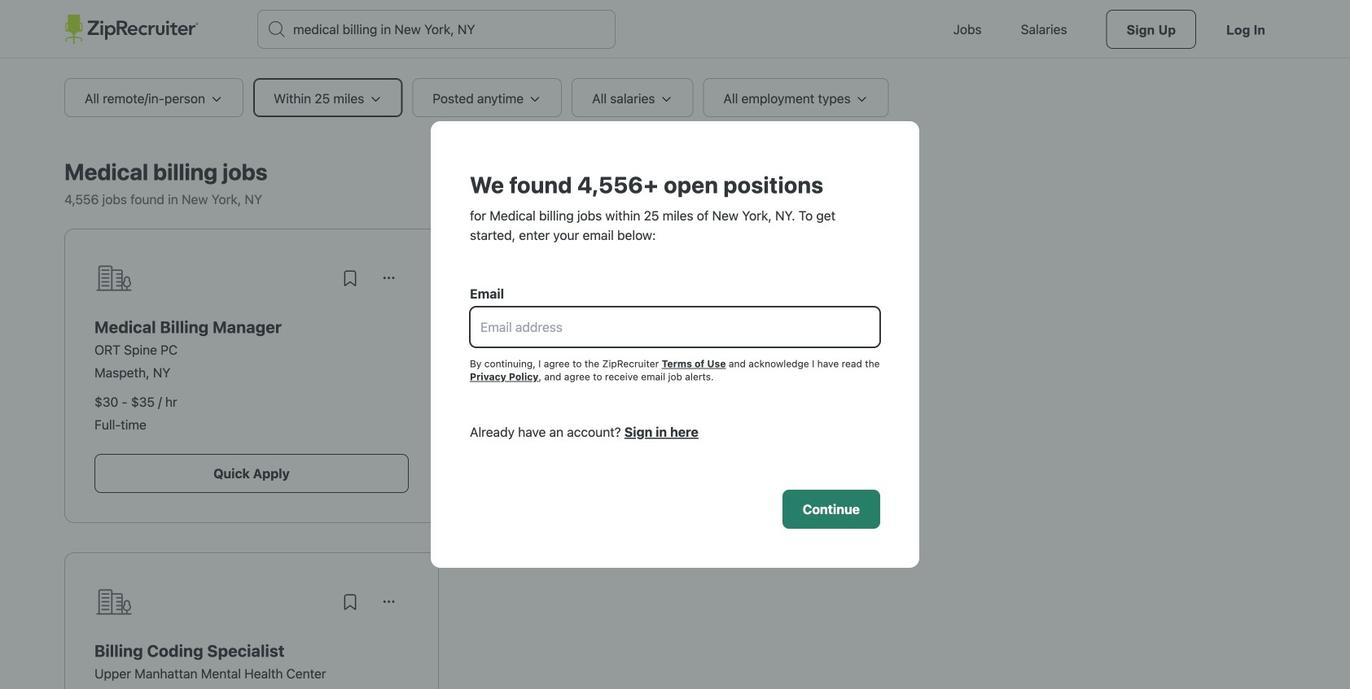 Task type: locate. For each thing, give the bounding box(es) containing it.
save job for later image
[[340, 269, 360, 288]]

job card menu element
[[370, 276, 409, 291], [370, 600, 409, 615]]

1 vertical spatial job card menu element
[[370, 600, 409, 615]]

job card menu element right save job for later icon
[[370, 276, 409, 291]]

2 job card menu element from the top
[[370, 600, 409, 615]]

0 vertical spatial job card menu element
[[370, 276, 409, 291]]

1 job card menu element from the top
[[370, 276, 409, 291]]

main element
[[64, 0, 1286, 59]]

job card menu element for save job for later image
[[370, 600, 409, 615]]

job card menu element right save job for later image
[[370, 600, 409, 615]]



Task type: describe. For each thing, give the bounding box(es) containing it.
ziprecruiter image
[[64, 15, 199, 44]]

medical billing manager element
[[94, 318, 409, 337]]

Email address text field
[[471, 308, 879, 347]]

Search job title or keyword search field
[[258, 11, 615, 48]]

we found 4,556+ open positions dialog
[[0, 0, 1350, 690]]

save job for later image
[[340, 593, 360, 612]]

job card menu element for save job for later icon
[[370, 276, 409, 291]]

billing coding specialist element
[[94, 642, 409, 661]]



Task type: vqa. For each thing, say whether or not it's contained in the screenshot.
All employment types
no



